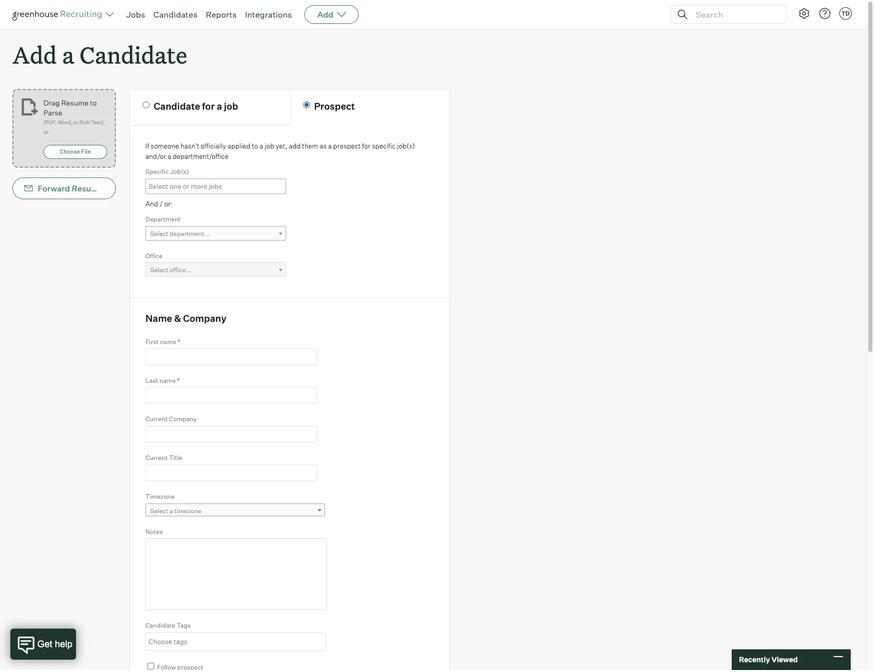 Task type: vqa. For each thing, say whether or not it's contained in the screenshot.
top Integrations 'link'
no



Task type: describe. For each thing, give the bounding box(es) containing it.
name for first
[[160, 338, 176, 346]]

configure image
[[798, 7, 811, 20]]

via
[[105, 183, 116, 194]]

candidate for candidate tags
[[145, 622, 175, 630]]

td button
[[838, 5, 854, 22]]

Notes text field
[[145, 538, 327, 610]]

and
[[145, 200, 158, 208]]

name
[[145, 313, 172, 324]]

tags
[[177, 622, 191, 630]]

/
[[160, 200, 163, 208]]

select a timezone
[[150, 507, 202, 515]]

hasn't
[[181, 142, 199, 150]]

to inside drag resume to parse (pdf, word, or rich text), or
[[90, 98, 97, 107]]

or:
[[164, 200, 173, 208]]

td button
[[840, 7, 852, 20]]

a up officially
[[217, 101, 222, 112]]

first name *
[[145, 338, 180, 346]]

recently
[[739, 655, 770, 664]]

select for select department...
[[150, 230, 168, 237]]

&
[[174, 313, 181, 324]]

add button
[[304, 5, 359, 24]]

candidate for a job
[[154, 101, 238, 112]]

select for select office...
[[150, 266, 168, 274]]

jobs link
[[126, 9, 145, 20]]

Search text field
[[693, 7, 777, 22]]

reports link
[[206, 9, 237, 20]]

job inside if someone hasn't officially applied to a job yet, add them as a prospect for specific job(s) and/or a department/office
[[265, 142, 274, 150]]

drag resume to parse (pdf, word, or rich text), or
[[43, 98, 105, 135]]

notes
[[145, 528, 163, 536]]

rich
[[79, 119, 90, 125]]

0 vertical spatial for
[[202, 101, 215, 112]]

0 vertical spatial candidate
[[80, 39, 187, 70]]

current for current title
[[145, 454, 168, 462]]

them
[[302, 142, 318, 150]]

* for first name *
[[178, 338, 180, 346]]

officially
[[201, 142, 226, 150]]

file
[[81, 148, 91, 155]]

department...
[[170, 230, 210, 237]]

a right as
[[328, 142, 332, 150]]

title
[[169, 454, 182, 462]]

integrations
[[245, 9, 292, 20]]

select office...
[[150, 266, 191, 274]]

to inside if someone hasn't officially applied to a job yet, add them as a prospect for specific job(s) and/or a department/office
[[252, 142, 258, 150]]

yet,
[[276, 142, 287, 150]]

candidates
[[153, 9, 198, 20]]

forward resume via email
[[38, 183, 140, 194]]

* for last name *
[[177, 377, 180, 384]]

recently viewed
[[739, 655, 798, 664]]

specific
[[372, 142, 396, 150]]

if
[[145, 142, 149, 150]]

email
[[118, 183, 140, 194]]

a inside select a timezone link
[[170, 507, 173, 515]]

word,
[[58, 119, 72, 125]]

select for select a timezone
[[150, 507, 168, 515]]

add a candidate
[[12, 39, 187, 70]]

office
[[145, 252, 162, 260]]

Prospect radio
[[303, 102, 310, 108]]

0 horizontal spatial job
[[224, 101, 238, 112]]



Task type: locate. For each thing, give the bounding box(es) containing it.
add
[[289, 142, 301, 150]]

viewed
[[772, 655, 798, 664]]

1 vertical spatial add
[[12, 39, 57, 70]]

add
[[317, 9, 333, 20], [12, 39, 57, 70]]

select down the timezone
[[150, 507, 168, 515]]

1 select from the top
[[150, 230, 168, 237]]

job
[[224, 101, 238, 112], [265, 142, 274, 150]]

forward resume via email button
[[12, 178, 140, 199]]

0 horizontal spatial to
[[90, 98, 97, 107]]

3 select from the top
[[150, 507, 168, 515]]

company up title
[[169, 415, 197, 423]]

add for add
[[317, 9, 333, 20]]

1 vertical spatial or
[[43, 129, 48, 135]]

forward
[[38, 183, 70, 194]]

for left specific
[[362, 142, 371, 150]]

job up applied
[[224, 101, 238, 112]]

current title
[[145, 454, 182, 462]]

1 vertical spatial company
[[169, 415, 197, 423]]

candidate down jobs link
[[80, 39, 187, 70]]

name right last
[[160, 377, 176, 384]]

for inside if someone hasn't officially applied to a job yet, add them as a prospect for specific job(s) and/or a department/office
[[362, 142, 371, 150]]

select department...
[[150, 230, 210, 237]]

0 vertical spatial *
[[178, 338, 180, 346]]

timezone
[[174, 507, 202, 515]]

name right first at the bottom left of the page
[[160, 338, 176, 346]]

if someone hasn't officially applied to a job yet, add them as a prospect for specific job(s) and/or a department/office
[[145, 142, 415, 160]]

candidate right candidate for a job radio
[[154, 101, 200, 112]]

greenhouse recruiting image
[[12, 8, 106, 21]]

0 horizontal spatial add
[[12, 39, 57, 70]]

1 horizontal spatial or
[[73, 119, 78, 125]]

select inside select department... link
[[150, 230, 168, 237]]

department
[[145, 215, 181, 223]]

resume inside drag resume to parse (pdf, word, or rich text), or
[[61, 98, 88, 107]]

2 select from the top
[[150, 266, 168, 274]]

resume inside button
[[72, 183, 103, 194]]

integrations link
[[245, 9, 292, 20]]

0 vertical spatial select
[[150, 230, 168, 237]]

1 vertical spatial current
[[145, 454, 168, 462]]

1 vertical spatial resume
[[72, 183, 103, 194]]

and/or
[[145, 152, 166, 160]]

td
[[842, 10, 850, 17]]

company right &
[[183, 313, 226, 324]]

* right last
[[177, 377, 180, 384]]

current down last
[[145, 415, 168, 423]]

1 vertical spatial name
[[160, 377, 176, 384]]

for up officially
[[202, 101, 215, 112]]

current company
[[145, 415, 197, 423]]

name
[[160, 338, 176, 346], [160, 377, 176, 384]]

resume
[[61, 98, 88, 107], [72, 183, 103, 194]]

candidate left tags
[[145, 622, 175, 630]]

job left yet,
[[265, 142, 274, 150]]

2 vertical spatial select
[[150, 507, 168, 515]]

1 vertical spatial job
[[265, 142, 274, 150]]

1 horizontal spatial job
[[265, 142, 274, 150]]

choose
[[60, 148, 80, 155]]

last name *
[[145, 377, 180, 384]]

for
[[202, 101, 215, 112], [362, 142, 371, 150]]

current
[[145, 415, 168, 423], [145, 454, 168, 462]]

department/office
[[173, 152, 229, 160]]

1 vertical spatial *
[[177, 377, 180, 384]]

as
[[320, 142, 327, 150]]

1 vertical spatial to
[[252, 142, 258, 150]]

candidate
[[80, 39, 187, 70], [154, 101, 200, 112], [145, 622, 175, 630]]

and / or:
[[145, 200, 173, 208]]

1 vertical spatial candidate
[[154, 101, 200, 112]]

a down greenhouse recruiting image
[[62, 39, 74, 70]]

resume up rich
[[61, 98, 88, 107]]

0 vertical spatial job
[[224, 101, 238, 112]]

resume for drag
[[61, 98, 88, 107]]

0 vertical spatial name
[[160, 338, 176, 346]]

jobs
[[126, 9, 145, 20]]

resume for forward
[[72, 183, 103, 194]]

Follow prospect checkbox
[[148, 663, 154, 670]]

specific job(s)
[[145, 168, 189, 176]]

*
[[178, 338, 180, 346], [177, 377, 180, 384]]

select
[[150, 230, 168, 237], [150, 266, 168, 274], [150, 507, 168, 515]]

parse
[[43, 108, 62, 117]]

a left yet,
[[260, 142, 263, 150]]

select department... link
[[145, 226, 286, 241]]

resume left via
[[72, 183, 103, 194]]

prospect
[[333, 142, 361, 150]]

company
[[183, 313, 226, 324], [169, 415, 197, 423]]

2 vertical spatial candidate
[[145, 622, 175, 630]]

or left rich
[[73, 119, 78, 125]]

0 vertical spatial add
[[317, 9, 333, 20]]

add for add a candidate
[[12, 39, 57, 70]]

0 vertical spatial resume
[[61, 98, 88, 107]]

a left timezone
[[170, 507, 173, 515]]

prospect
[[314, 101, 355, 112]]

a down someone
[[168, 152, 171, 160]]

select down office
[[150, 266, 168, 274]]

Candidate for a job radio
[[143, 102, 150, 108]]

someone
[[151, 142, 179, 150]]

reports
[[206, 9, 237, 20]]

0 vertical spatial or
[[73, 119, 78, 125]]

applied
[[228, 142, 250, 150]]

(pdf,
[[43, 119, 57, 125]]

to up text),
[[90, 98, 97, 107]]

1 horizontal spatial to
[[252, 142, 258, 150]]

add inside popup button
[[317, 9, 333, 20]]

candidates link
[[153, 9, 198, 20]]

select a timezone link
[[145, 504, 325, 519]]

1 vertical spatial for
[[362, 142, 371, 150]]

or
[[73, 119, 78, 125], [43, 129, 48, 135]]

or down (pdf,
[[43, 129, 48, 135]]

1 current from the top
[[145, 415, 168, 423]]

0 horizontal spatial or
[[43, 129, 48, 135]]

office...
[[170, 266, 191, 274]]

text),
[[91, 119, 105, 125]]

drag
[[43, 98, 60, 107]]

job(s)
[[170, 168, 189, 176]]

a
[[62, 39, 74, 70], [217, 101, 222, 112], [260, 142, 263, 150], [328, 142, 332, 150], [168, 152, 171, 160], [170, 507, 173, 515]]

name & company
[[145, 313, 226, 324]]

select office... link
[[145, 263, 286, 278]]

current for current company
[[145, 415, 168, 423]]

first
[[145, 338, 159, 346]]

1 vertical spatial select
[[150, 266, 168, 274]]

select inside select office... link
[[150, 266, 168, 274]]

0 horizontal spatial for
[[202, 101, 215, 112]]

current left title
[[145, 454, 168, 462]]

job(s)
[[397, 142, 415, 150]]

candidate tags
[[145, 622, 191, 630]]

select inside select a timezone link
[[150, 507, 168, 515]]

last
[[145, 377, 158, 384]]

0 vertical spatial company
[[183, 313, 226, 324]]

1 horizontal spatial for
[[362, 142, 371, 150]]

None text field
[[145, 348, 317, 365], [145, 426, 317, 443], [145, 348, 317, 365], [145, 426, 317, 443]]

specific
[[145, 168, 169, 176]]

0 vertical spatial to
[[90, 98, 97, 107]]

None text field
[[146, 179, 292, 193], [145, 387, 317, 404], [145, 465, 317, 482], [146, 633, 322, 650], [146, 179, 292, 193], [145, 387, 317, 404], [145, 465, 317, 482], [146, 633, 322, 650]]

timezone
[[145, 493, 175, 501]]

1 horizontal spatial add
[[317, 9, 333, 20]]

choose file
[[60, 148, 91, 155]]

name for last
[[160, 377, 176, 384]]

2 current from the top
[[145, 454, 168, 462]]

candidate for candidate for a job
[[154, 101, 200, 112]]

* down &
[[178, 338, 180, 346]]

select down department
[[150, 230, 168, 237]]

to right applied
[[252, 142, 258, 150]]

0 vertical spatial current
[[145, 415, 168, 423]]

to
[[90, 98, 97, 107], [252, 142, 258, 150]]



